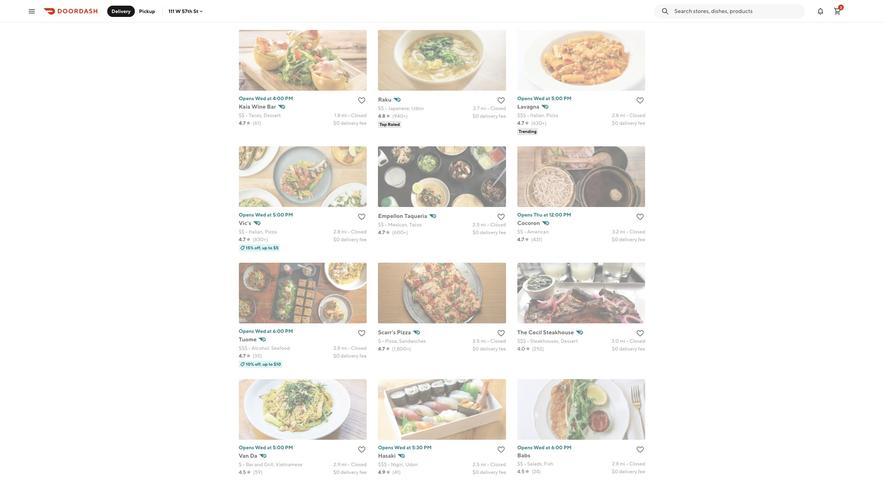 Task type: vqa. For each thing, say whether or not it's contained in the screenshot.


Task type: describe. For each thing, give the bounding box(es) containing it.
opens for cocoron
[[517, 212, 533, 218]]

wed for van da
[[255, 445, 266, 451]]

2.8 for vic's
[[333, 229, 340, 235]]

(41)
[[392, 470, 401, 475]]

click to add this store to your saved list image for kaia wine bar
[[358, 96, 366, 105]]

3 button
[[830, 4, 845, 18]]

grill,
[[264, 462, 275, 468]]

delivery for (35)
[[341, 353, 359, 359]]

top
[[379, 122, 387, 127]]

salads,
[[527, 461, 543, 467]]

$ • pizza, sandwiches
[[378, 338, 426, 344]]

$$$ • steakhouses, dessert
[[517, 338, 578, 344]]

opens wed at 4:00 pm
[[239, 96, 293, 101]]

the cecil steakhouse
[[517, 329, 574, 336]]

$$ • salads, fish
[[517, 461, 553, 467]]

3.2
[[612, 229, 619, 235]]

tacos,
[[249, 113, 263, 118]]

van da
[[239, 453, 257, 459]]

closed for $$$ • steakhouses, dessert
[[629, 338, 645, 344]]

and
[[254, 462, 263, 468]]

at for kaia wine bar
[[267, 96, 272, 101]]

click to add this store to your saved list image for empellon taqueria
[[497, 213, 505, 221]]

4.5 for $$
[[517, 469, 525, 475]]

closed for $$$ • nigiri, udon
[[490, 462, 506, 468]]

click to add this store to your saved list image for hasaki
[[497, 446, 505, 454]]

1 horizontal spatial pizza
[[397, 329, 411, 336]]

scarr's pizza
[[378, 329, 411, 336]]

kaia wine bar
[[239, 103, 276, 110]]

5:30
[[412, 445, 423, 451]]

american
[[527, 229, 549, 235]]

$5
[[273, 245, 279, 251]]

$10
[[274, 362, 281, 367]]

$0 delivery fee for (292)
[[612, 346, 645, 352]]

$0 delivery fee for (630+)
[[612, 120, 645, 126]]

at inside opens wed at 6:00 pm babs
[[546, 445, 550, 451]]

fish
[[544, 461, 553, 467]]

fee for (431)
[[638, 237, 645, 242]]

$0 for (61)
[[333, 120, 340, 126]]

w
[[175, 8, 181, 14]]

delivery
[[112, 8, 131, 14]]

fee for (59)
[[360, 470, 367, 475]]

(59)
[[253, 470, 262, 475]]

closed for $$$ • alcohol, seafood
[[351, 345, 367, 351]]

delivery for (61)
[[341, 120, 359, 126]]

opens for kaia wine bar
[[239, 96, 254, 101]]

pickup
[[139, 8, 155, 14]]

hasaki
[[378, 453, 396, 459]]

4.7 down scarr's
[[378, 346, 385, 352]]

(630+)
[[531, 120, 546, 126]]

15%
[[246, 245, 254, 251]]

$0 for (431)
[[612, 237, 618, 242]]

5:00 for van da
[[273, 445, 284, 451]]

opens thu at 12:00 pm
[[517, 212, 571, 218]]

fee for (630+)
[[638, 120, 645, 126]]

mexican,
[[388, 222, 408, 228]]

opens for vic's
[[239, 212, 254, 218]]

up for tuome
[[262, 362, 268, 367]]

Store search: begin typing to search for stores available on DoorDash text field
[[674, 7, 801, 15]]

6:00 for opens wed at 6:00 pm
[[273, 329, 284, 334]]

3.2 mi • closed
[[612, 229, 645, 235]]

delivery for (431)
[[619, 237, 637, 242]]

steakhouses,
[[530, 338, 560, 344]]

click to add this store to your saved list image for scarr's pizza
[[497, 329, 505, 338]]

delivery for (24)
[[619, 469, 637, 475]]

wed for hasaki
[[394, 445, 405, 451]]

pm for kaia wine bar
[[285, 96, 293, 101]]

3.0
[[611, 338, 619, 344]]

mi for $$ • tacos, dessert
[[341, 113, 347, 118]]

opens wed at 5:00 pm for vic's
[[239, 212, 293, 218]]

fee for (292)
[[638, 346, 645, 352]]

delivery for (292)
[[619, 346, 637, 352]]

fee for (830+)
[[360, 237, 367, 242]]

kaia
[[239, 103, 250, 110]]

$$$ for lavagna
[[517, 113, 526, 118]]

4.8
[[378, 113, 385, 119]]

opens wed at 5:30 pm
[[378, 445, 432, 451]]

2.8 for tuome
[[333, 345, 340, 351]]

japanese,
[[388, 106, 410, 111]]

(61)
[[253, 120, 261, 126]]

$$ • mexican, tacos
[[378, 222, 422, 228]]

4.7 for kaia wine bar
[[239, 120, 246, 126]]

$0 delivery fee for (1,800+)
[[473, 346, 506, 352]]

delivery for (600+)
[[480, 230, 498, 235]]

mi for $$ • italian, pizza
[[341, 229, 347, 235]]

mi for $$ • salads, fish
[[620, 461, 625, 467]]

cocoron
[[517, 220, 540, 227]]

$$$ • alcohol, seafood
[[239, 345, 290, 351]]

lavagna
[[517, 103, 539, 110]]

mi for $$$ • steakhouses, dessert
[[620, 338, 625, 344]]

wed for tuome
[[255, 329, 266, 334]]

mi for $$ • mexican, tacos
[[481, 222, 486, 228]]

taqueria
[[404, 213, 427, 220]]

opens for hasaki
[[378, 445, 393, 451]]

scarr's
[[378, 329, 396, 336]]

$$$ for hasaki
[[378, 462, 387, 468]]

$$ • tacos, dessert
[[239, 113, 281, 118]]

thu
[[534, 212, 542, 218]]

off, for vic's
[[255, 245, 261, 251]]

2.5 for $$ • mexican, tacos
[[473, 222, 480, 228]]

cecil
[[528, 329, 542, 336]]

4.9
[[378, 470, 385, 475]]

$$ for $$ • salads, fish
[[517, 461, 523, 467]]

4.5 for $
[[239, 470, 246, 475]]

(292)
[[532, 346, 544, 352]]

1.8 mi • closed
[[334, 113, 367, 118]]

$$ for $$ • tacos, dessert
[[239, 113, 245, 118]]

$0 delivery fee for (61)
[[333, 120, 367, 126]]

$$ for $$ • mexican, tacos
[[378, 222, 384, 228]]

4.7 for lavagna
[[517, 120, 524, 126]]

closed for $$ • italian, pizza
[[351, 229, 367, 235]]

$$ • american
[[517, 229, 549, 235]]

$ • bar and grill, vietnamese
[[239, 462, 302, 468]]

2.8 mi • closed for tuome
[[333, 345, 367, 351]]

off, for tuome
[[255, 362, 262, 367]]

57th
[[182, 8, 192, 14]]

steakhouse
[[543, 329, 574, 336]]

111 w 57th st button
[[168, 8, 204, 14]]

$0 delivery fee for (24)
[[612, 469, 645, 475]]

2.7
[[473, 106, 480, 111]]

delivery button
[[107, 5, 135, 17]]

mi for $$$ • italian, pizza
[[620, 113, 625, 118]]

15% off, up to $5
[[246, 245, 279, 251]]

$0 for (630+)
[[612, 120, 618, 126]]

pickup button
[[135, 5, 159, 17]]

$$ • italian, pizza
[[239, 229, 277, 235]]

(24)
[[532, 469, 541, 475]]

italian, for lavagna
[[530, 113, 545, 118]]

(35)
[[253, 353, 262, 359]]

$0 for (59)
[[333, 470, 340, 475]]

opens for van da
[[239, 445, 254, 451]]

3.5 mi • closed
[[473, 338, 506, 344]]

st
[[193, 8, 198, 14]]

pm for van da
[[285, 445, 293, 451]]

2.8 mi • closed for lavagna
[[612, 113, 645, 118]]

$0 for (24)
[[612, 469, 618, 475]]

pm for lavagna
[[564, 96, 572, 101]]

da
[[250, 453, 257, 459]]



Task type: locate. For each thing, give the bounding box(es) containing it.
delivery for (940+)
[[480, 113, 498, 119]]

opens wed at 5:00 pm for van da
[[239, 445, 293, 451]]

delivery for (630+)
[[619, 120, 637, 126]]

$$
[[378, 106, 384, 111], [239, 113, 245, 118], [378, 222, 384, 228], [239, 229, 245, 235], [517, 229, 523, 235], [517, 461, 523, 467]]

dessert
[[264, 113, 281, 118], [561, 338, 578, 344]]

3.5
[[473, 338, 480, 344]]

5:00 up $$ • italian, pizza
[[273, 212, 284, 218]]

wed up tuome
[[255, 329, 266, 334]]

2.8
[[612, 113, 619, 118], [333, 229, 340, 235], [333, 345, 340, 351], [612, 461, 619, 467]]

$ down the van
[[239, 462, 242, 468]]

2 vertical spatial pizza
[[397, 329, 411, 336]]

$$ for $$ • american
[[517, 229, 523, 235]]

pizza
[[546, 113, 558, 118], [265, 229, 277, 235], [397, 329, 411, 336]]

$0 delivery fee for (431)
[[612, 237, 645, 242]]

pm inside opens wed at 6:00 pm babs
[[564, 445, 572, 451]]

at up the fish
[[546, 445, 550, 451]]

wed for kaia wine bar
[[255, 96, 266, 101]]

5:00
[[551, 96, 563, 101], [273, 212, 284, 218], [273, 445, 284, 451]]

$0 delivery fee for (830+)
[[333, 237, 367, 242]]

click to add this store to your saved list image for tuome
[[358, 329, 366, 338]]

opens up tuome
[[239, 329, 254, 334]]

wed
[[255, 96, 266, 101], [534, 96, 545, 101], [255, 212, 266, 218], [255, 329, 266, 334], [255, 445, 266, 451], [394, 445, 405, 451], [534, 445, 545, 451]]

click to add this store to your saved list image
[[358, 96, 366, 105], [497, 96, 505, 105], [636, 96, 645, 105], [636, 213, 645, 221], [358, 329, 366, 338], [636, 329, 645, 338], [358, 446, 366, 454], [497, 446, 505, 454], [636, 446, 645, 454]]

1 vertical spatial pizza
[[265, 229, 277, 235]]

2 2.5 mi • closed from the top
[[473, 462, 506, 468]]

empellon taqueria
[[378, 213, 427, 220]]

4.5
[[517, 469, 525, 475], [239, 470, 246, 475]]

click to add this store to your saved list image up 3.5 mi • closed
[[497, 329, 505, 338]]

$$$ down lavagna
[[517, 113, 526, 118]]

2.5 mi • closed for $$ • mexican, tacos
[[473, 222, 506, 228]]

opens
[[239, 96, 254, 101], [517, 96, 533, 101], [239, 212, 254, 218], [517, 212, 533, 218], [239, 329, 254, 334], [239, 445, 254, 451], [378, 445, 393, 451], [517, 445, 533, 451]]

at up 'grill,'
[[267, 445, 272, 451]]

4.5 left '(24)'
[[517, 469, 525, 475]]

bar
[[267, 103, 276, 110], [246, 462, 253, 468]]

at for van da
[[267, 445, 272, 451]]

click to add this store to your saved list image left cocoron
[[497, 213, 505, 221]]

0 horizontal spatial 6:00
[[273, 329, 284, 334]]

2.8 for lavagna
[[612, 113, 619, 118]]

4.7 down $$ • american
[[517, 237, 524, 242]]

0 horizontal spatial pizza
[[265, 229, 277, 235]]

opens inside opens wed at 6:00 pm babs
[[517, 445, 533, 451]]

pm for cocoron
[[563, 212, 571, 218]]

delivery for (59)
[[341, 470, 359, 475]]

fee for (41)
[[499, 470, 506, 475]]

$$$ • nigiri, udon
[[378, 462, 418, 468]]

off, right 10%
[[255, 362, 262, 367]]

wed up $$ • italian, pizza
[[255, 212, 266, 218]]

the
[[517, 329, 527, 336]]

up down (830+)
[[262, 245, 267, 251]]

$ for $ • bar and grill, vietnamese
[[239, 462, 242, 468]]

(830+)
[[253, 237, 268, 242]]

1 2.5 from the top
[[473, 222, 480, 228]]

(1,800+)
[[392, 346, 411, 352]]

1 vertical spatial $
[[239, 462, 242, 468]]

click to add this store to your saved list image for cocoron
[[636, 213, 645, 221]]

at for tuome
[[267, 329, 272, 334]]

0 vertical spatial italian,
[[530, 113, 545, 118]]

$0 for (940+)
[[473, 113, 479, 119]]

111
[[168, 8, 174, 14]]

sandwiches
[[399, 338, 426, 344]]

at for cocoron
[[543, 212, 548, 218]]

wine
[[252, 103, 266, 110]]

6:00 inside opens wed at 6:00 pm babs
[[551, 445, 563, 451]]

dessert for $$$ • steakhouses, dessert
[[561, 338, 578, 344]]

bar down van da
[[246, 462, 253, 468]]

at for hasaki
[[406, 445, 411, 451]]

udon right the nigiri,
[[405, 462, 418, 468]]

1 horizontal spatial 6:00
[[551, 445, 563, 451]]

wed up wine
[[255, 96, 266, 101]]

off,
[[255, 245, 261, 251], [255, 362, 262, 367]]

10% off, up to $10
[[246, 362, 281, 367]]

1 vertical spatial 2.5
[[473, 462, 480, 468]]

$0 for (830+)
[[333, 237, 340, 242]]

1 horizontal spatial italian,
[[530, 113, 545, 118]]

closed
[[490, 106, 506, 111], [351, 113, 367, 118], [629, 113, 645, 118], [490, 222, 506, 228], [351, 229, 367, 235], [629, 229, 645, 235], [490, 338, 506, 344], [629, 338, 645, 344], [351, 345, 367, 351], [629, 461, 645, 467], [351, 462, 367, 468], [490, 462, 506, 468]]

closed for $$ • tacos, dessert
[[351, 113, 367, 118]]

2 horizontal spatial pizza
[[546, 113, 558, 118]]

4.7 for cocoron
[[517, 237, 524, 242]]

at up $$$ • alcohol, seafood at left bottom
[[267, 329, 272, 334]]

2.7 mi • closed
[[473, 106, 506, 111]]

5:00 up "$$$ • italian, pizza"
[[551, 96, 563, 101]]

opens wed at 6:00 pm babs
[[517, 445, 572, 459]]

0 horizontal spatial $
[[239, 462, 242, 468]]

$$ up 4.8
[[378, 106, 384, 111]]

2.5 mi • closed for $$$ • nigiri, udon
[[473, 462, 506, 468]]

1 vertical spatial italian,
[[249, 229, 264, 235]]

$0 delivery fee
[[473, 113, 506, 119], [333, 120, 367, 126], [612, 120, 645, 126], [473, 230, 506, 235], [333, 237, 367, 242], [612, 237, 645, 242], [473, 346, 506, 352], [612, 346, 645, 352], [333, 353, 367, 359], [612, 469, 645, 475], [333, 470, 367, 475], [473, 470, 506, 475]]

1 vertical spatial 5:00
[[273, 212, 284, 218]]

click to add this store to your saved list image left empellon at the left top of the page
[[358, 213, 366, 221]]

babs
[[517, 452, 530, 459]]

at right thu at the right top of the page
[[543, 212, 548, 218]]

0 vertical spatial 6:00
[[273, 329, 284, 334]]

1 horizontal spatial dessert
[[561, 338, 578, 344]]

bar for wine
[[267, 103, 276, 110]]

0 vertical spatial opens wed at 5:00 pm
[[517, 96, 572, 101]]

closed for $$$ • italian, pizza
[[629, 113, 645, 118]]

0 horizontal spatial italian,
[[249, 229, 264, 235]]

at left 5:30
[[406, 445, 411, 451]]

opens up lavagna
[[517, 96, 533, 101]]

click to add this store to your saved list image for $$ • japanese, udon
[[497, 96, 505, 105]]

5:00 up $ • bar and grill, vietnamese
[[273, 445, 284, 451]]

up for vic's
[[262, 245, 267, 251]]

italian, up (830+)
[[249, 229, 264, 235]]

2.8 mi • closed
[[612, 113, 645, 118], [333, 229, 367, 235], [333, 345, 367, 351], [612, 461, 645, 467]]

opens wed at 5:00 pm up da
[[239, 445, 293, 451]]

6:00 for opens wed at 6:00 pm babs
[[551, 445, 563, 451]]

click to add this store to your saved list image for lavagna
[[636, 96, 645, 105]]

closed for $ • bar and grill, vietnamese
[[351, 462, 367, 468]]

1 horizontal spatial $
[[378, 338, 381, 344]]

$$$
[[517, 113, 526, 118], [517, 338, 526, 344], [239, 345, 247, 351], [378, 462, 387, 468]]

$$$ • italian, pizza
[[517, 113, 558, 118]]

$$ down kaia
[[239, 113, 245, 118]]

$0
[[473, 113, 479, 119], [333, 120, 340, 126], [612, 120, 618, 126], [473, 230, 479, 235], [333, 237, 340, 242], [612, 237, 618, 242], [473, 346, 479, 352], [612, 346, 618, 352], [333, 353, 340, 359], [612, 469, 618, 475], [333, 470, 340, 475], [473, 470, 479, 475]]

12:00
[[549, 212, 562, 218]]

closed for $$ • salads, fish
[[629, 461, 645, 467]]

up left $10
[[262, 362, 268, 367]]

bar down opens wed at 4:00 pm
[[267, 103, 276, 110]]

4.7 left "(35)"
[[239, 353, 246, 359]]

pizza up (830+)
[[265, 229, 277, 235]]

10%
[[246, 362, 254, 367]]

$$ down 'babs'
[[517, 461, 523, 467]]

111 w 57th st
[[168, 8, 198, 14]]

2.5 mi • closed
[[473, 222, 506, 228], [473, 462, 506, 468]]

opens wed at 5:00 pm up $$ • italian, pizza
[[239, 212, 293, 218]]

to left $10
[[269, 362, 273, 367]]

4.7 for tuome
[[239, 353, 246, 359]]

opens for tuome
[[239, 329, 254, 334]]

pizza for lavagna
[[546, 113, 558, 118]]

1 vertical spatial off,
[[255, 362, 262, 367]]

at up "$$$ • italian, pizza"
[[546, 96, 550, 101]]

click to add this store to your saved list image for van da
[[358, 446, 366, 454]]

click to add this store to your saved list image
[[358, 213, 366, 221], [497, 213, 505, 221], [497, 329, 505, 338]]

wed for lavagna
[[534, 96, 545, 101]]

mi for $ • pizza, sandwiches
[[481, 338, 486, 344]]

0 vertical spatial dessert
[[264, 113, 281, 118]]

5:00 for lavagna
[[551, 96, 563, 101]]

1 horizontal spatial bar
[[267, 103, 276, 110]]

opens wed at 6:00 pm
[[239, 329, 293, 334]]

$$$ up 4.9
[[378, 462, 387, 468]]

(431)
[[531, 237, 542, 242]]

4.7 down vic's
[[239, 237, 246, 242]]

2.5 for $$$ • nigiri, udon
[[473, 462, 480, 468]]

pizza for vic's
[[265, 229, 277, 235]]

at up $$ • italian, pizza
[[267, 212, 272, 218]]

2 2.5 from the top
[[473, 462, 480, 468]]

$$ down cocoron
[[517, 229, 523, 235]]

1 horizontal spatial 4.5
[[517, 469, 525, 475]]

4.0
[[517, 346, 525, 352]]

$0 delivery fee for (940+)
[[473, 113, 506, 119]]

seafood
[[271, 345, 290, 351]]

dessert down steakhouse
[[561, 338, 578, 344]]

2.5
[[473, 222, 480, 228], [473, 462, 480, 468]]

open menu image
[[28, 7, 36, 15]]

$0 delivery fee for (35)
[[333, 353, 367, 359]]

tuome
[[239, 336, 257, 343]]

udon right japanese,
[[411, 106, 424, 111]]

0 vertical spatial 2.5 mi • closed
[[473, 222, 506, 228]]

click to add this store to your saved list image for $$$ • steakhouses, dessert
[[636, 329, 645, 338]]

wed up lavagna
[[534, 96, 545, 101]]

$ down scarr's
[[378, 338, 381, 344]]

2 vertical spatial opens wed at 5:00 pm
[[239, 445, 293, 451]]

fee
[[499, 113, 506, 119], [360, 120, 367, 126], [638, 120, 645, 126], [499, 230, 506, 235], [360, 237, 367, 242], [638, 237, 645, 242], [499, 346, 506, 352], [638, 346, 645, 352], [360, 353, 367, 359], [638, 469, 645, 475], [360, 470, 367, 475], [499, 470, 506, 475]]

italian,
[[530, 113, 545, 118], [249, 229, 264, 235]]

van
[[239, 453, 249, 459]]

1 vertical spatial bar
[[246, 462, 253, 468]]

italian, up (630+)
[[530, 113, 545, 118]]

alcohol,
[[252, 345, 270, 351]]

0 horizontal spatial dessert
[[264, 113, 281, 118]]

3.0 mi • closed
[[611, 338, 645, 344]]

wed up hasaki
[[394, 445, 405, 451]]

dessert down wine
[[264, 113, 281, 118]]

mi for $ • bar and grill, vietnamese
[[341, 462, 347, 468]]

1 vertical spatial to
[[269, 362, 273, 367]]

4.7 up trending
[[517, 120, 524, 126]]

wed for vic's
[[255, 212, 266, 218]]

opens up cocoron
[[517, 212, 533, 218]]

$$$ down tuome
[[239, 345, 247, 351]]

delivery for (830+)
[[341, 237, 359, 242]]

2.9
[[333, 462, 340, 468]]

6:00 up the fish
[[551, 445, 563, 451]]

5:00 for vic's
[[273, 212, 284, 218]]

(600+)
[[392, 230, 408, 235]]

mi for $$$ • alcohol, seafood
[[341, 345, 347, 351]]

0 vertical spatial up
[[262, 245, 267, 251]]

4.7 left (61)
[[239, 120, 246, 126]]

1 vertical spatial up
[[262, 362, 268, 367]]

opens up vic's
[[239, 212, 254, 218]]

$0 for (35)
[[333, 353, 340, 359]]

6:00
[[273, 329, 284, 334], [551, 445, 563, 451]]

0 vertical spatial udon
[[411, 106, 424, 111]]

empellon
[[378, 213, 403, 220]]

trending
[[519, 129, 537, 134]]

0 vertical spatial bar
[[267, 103, 276, 110]]

1 vertical spatial 6:00
[[551, 445, 563, 451]]

$$ for $$ • japanese, udon
[[378, 106, 384, 111]]

opens wed at 5:00 pm up lavagna
[[517, 96, 572, 101]]

4.7
[[239, 120, 246, 126], [517, 120, 524, 126], [378, 230, 385, 235], [239, 237, 246, 242], [517, 237, 524, 242], [378, 346, 385, 352], [239, 353, 246, 359]]

1 2.5 mi • closed from the top
[[473, 222, 506, 228]]

1.8
[[334, 113, 340, 118]]

at for vic's
[[267, 212, 272, 218]]

at left 4:00
[[267, 96, 272, 101]]

off, right the "15%"
[[255, 245, 261, 251]]

opens up van da
[[239, 445, 254, 451]]

up
[[262, 245, 267, 251], [262, 362, 268, 367]]

$$ down vic's
[[239, 229, 245, 235]]

pm for vic's
[[285, 212, 293, 218]]

1 vertical spatial udon
[[405, 462, 418, 468]]

wed up $$ • salads, fish
[[534, 445, 545, 451]]

vic's
[[239, 220, 251, 227]]

2 vertical spatial 5:00
[[273, 445, 284, 451]]

0 horizontal spatial bar
[[246, 462, 253, 468]]

$$$ up 4.0
[[517, 338, 526, 344]]

opens up hasaki
[[378, 445, 393, 451]]

(940+)
[[392, 113, 408, 119]]

2.9 mi • closed
[[333, 462, 367, 468]]

pm for hasaki
[[424, 445, 432, 451]]

to left the $5
[[268, 245, 272, 251]]

$$$ for tuome
[[239, 345, 247, 351]]

wed up da
[[255, 445, 266, 451]]

0 vertical spatial 5:00
[[551, 96, 563, 101]]

$
[[378, 338, 381, 344], [239, 462, 242, 468]]

closed for $$ • japanese, udon
[[490, 106, 506, 111]]

fee for (61)
[[360, 120, 367, 126]]

opens wed at 5:00 pm for lavagna
[[517, 96, 572, 101]]

3
[[840, 5, 842, 9]]

raku
[[378, 96, 392, 103]]

pm for tuome
[[285, 329, 293, 334]]

vietnamese
[[276, 462, 302, 468]]

4.7 left (600+)
[[378, 230, 385, 235]]

2 items, open order cart image
[[833, 7, 842, 15]]

0 vertical spatial 2.5
[[473, 222, 480, 228]]

0 vertical spatial to
[[268, 245, 272, 251]]

$0 delivery fee for (600+)
[[473, 230, 506, 235]]

opens up 'babs'
[[517, 445, 533, 451]]

$0 for (292)
[[612, 346, 618, 352]]

top rated
[[379, 122, 400, 127]]

$$ down empellon at the left top of the page
[[378, 222, 384, 228]]

0 vertical spatial off,
[[255, 245, 261, 251]]

delivery
[[480, 113, 498, 119], [341, 120, 359, 126], [619, 120, 637, 126], [480, 230, 498, 235], [341, 237, 359, 242], [619, 237, 637, 242], [480, 346, 498, 352], [619, 346, 637, 352], [341, 353, 359, 359], [619, 469, 637, 475], [341, 470, 359, 475], [480, 470, 498, 475]]

4.5 left (59)
[[239, 470, 246, 475]]

opens up kaia
[[239, 96, 254, 101]]

pizza up (630+)
[[546, 113, 558, 118]]

1 vertical spatial opens wed at 5:00 pm
[[239, 212, 293, 218]]

notification bell image
[[816, 7, 825, 15]]

pm
[[285, 96, 293, 101], [564, 96, 572, 101], [285, 212, 293, 218], [563, 212, 571, 218], [285, 329, 293, 334], [285, 445, 293, 451], [424, 445, 432, 451], [564, 445, 572, 451]]

1 vertical spatial dessert
[[561, 338, 578, 344]]

closed for $ • pizza, sandwiches
[[490, 338, 506, 344]]

pizza,
[[385, 338, 398, 344]]

0 vertical spatial pizza
[[546, 113, 558, 118]]

0 horizontal spatial 4.5
[[239, 470, 246, 475]]

$0 for (41)
[[473, 470, 479, 475]]

wed inside opens wed at 6:00 pm babs
[[534, 445, 545, 451]]

1 vertical spatial 2.5 mi • closed
[[473, 462, 506, 468]]

6:00 up seafood
[[273, 329, 284, 334]]

opens wed at 5:00 pm
[[517, 96, 572, 101], [239, 212, 293, 218], [239, 445, 293, 451]]

pizza up $ • pizza, sandwiches
[[397, 329, 411, 336]]

2.8 mi • closed for vic's
[[333, 229, 367, 235]]

4:00
[[273, 96, 284, 101]]

0 vertical spatial $
[[378, 338, 381, 344]]

$$ • japanese, udon
[[378, 106, 424, 111]]

tacos
[[409, 222, 422, 228]]



